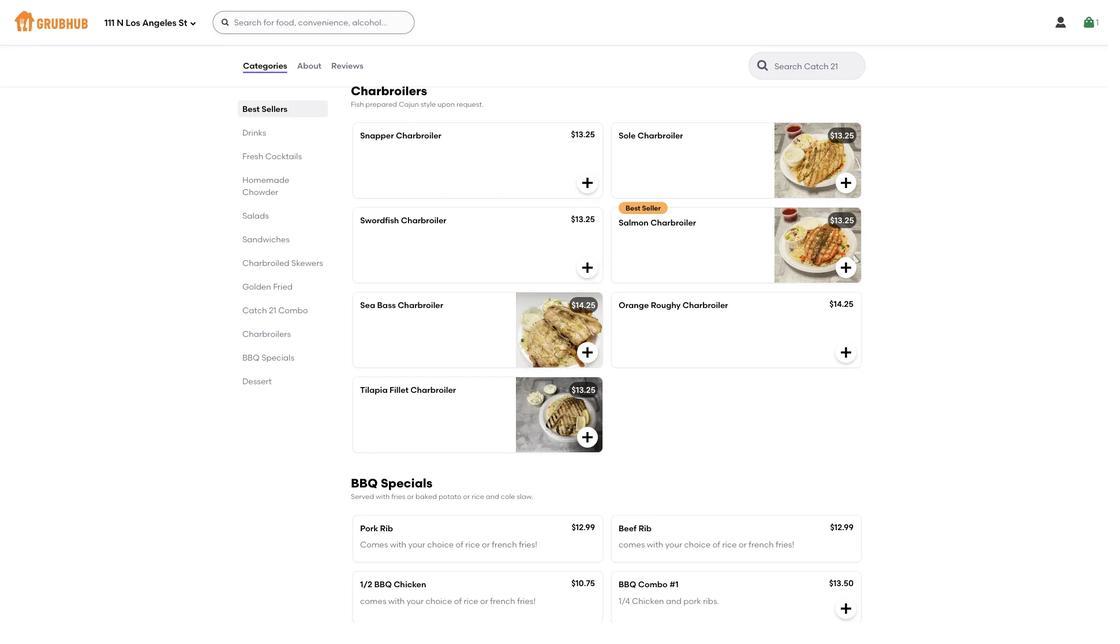 Task type: describe. For each thing, give the bounding box(es) containing it.
best sellers
[[243, 104, 288, 114]]

beef
[[619, 524, 637, 534]]

2 vertical spatial combo
[[638, 580, 668, 590]]

sandwiches tab
[[243, 233, 323, 245]]

dessert tab
[[243, 375, 323, 387]]

of for 1/2 bbq chicken
[[454, 596, 462, 606]]

cocktails
[[265, 151, 302, 161]]

fillet
[[390, 386, 409, 395]]

charbroiler down style
[[396, 131, 442, 141]]

french for beef rib
[[749, 540, 774, 550]]

charbroilers tab
[[243, 328, 323, 340]]

upon
[[438, 100, 455, 108]]

charbroiler right swordfish
[[401, 216, 447, 226]]

charbroilers for charbroilers fish prepared cajun style upon request.
[[351, 84, 427, 98]]

french for 1/2 bbq chicken
[[490, 596, 516, 606]]

1
[[1097, 18, 1099, 27]]

comes with your choice of rice or french fries!
[[360, 540, 538, 550]]

swordfish
[[360, 216, 399, 226]]

charbroilers fish prepared cajun style upon request.
[[351, 84, 484, 108]]

ribs.
[[703, 596, 720, 606]]

swordfish charbroiler
[[360, 216, 447, 226]]

comes with your choice of rice or french fries! for beef rib
[[619, 540, 795, 550]]

bbq specials
[[243, 353, 295, 363]]

categories button
[[243, 45, 288, 87]]

fresh cocktails tab
[[243, 150, 323, 162]]

salads
[[243, 211, 269, 221]]

search icon image
[[756, 59, 770, 73]]

salmon
[[619, 218, 649, 228]]

with for pork rib
[[390, 540, 407, 550]]

ribs
[[428, 16, 445, 26]]

fresh
[[243, 151, 263, 161]]

charbroiler right roughy
[[683, 301, 729, 310]]

drinks tab
[[243, 126, 323, 139]]

bbq combo #1
[[619, 580, 679, 590]]

bbq for bbq specials served with fries or baked potato or rice and cole slaw.
[[351, 476, 378, 491]]

st
[[179, 18, 187, 28]]

request.
[[457, 100, 484, 108]]

bbq right 1/2
[[374, 580, 392, 590]]

catch
[[243, 305, 267, 315]]

fries
[[392, 493, 406, 501]]

0 vertical spatial chicken
[[394, 580, 426, 590]]

and inside "shrimp and pork ribs combo" button
[[390, 16, 406, 26]]

bbq specials served with fries or baked potato or rice and cole slaw.
[[351, 476, 534, 501]]

specials for bbq specials
[[262, 353, 295, 363]]

Search for food, convenience, alcohol... search field
[[213, 11, 415, 34]]

charbroiled skewers
[[243, 258, 323, 268]]

about button
[[297, 45, 322, 87]]

best seller
[[626, 204, 661, 212]]

with for beef rib
[[647, 540, 664, 550]]

of for beef rib
[[713, 540, 721, 550]]

rice for pork rib
[[466, 540, 480, 550]]

your for beef rib
[[666, 540, 683, 550]]

$13.50
[[830, 579, 854, 589]]

main navigation navigation
[[0, 0, 1109, 45]]

cole
[[501, 493, 515, 501]]

golden fried tab
[[243, 281, 323, 293]]

fries! for beef rib
[[776, 540, 795, 550]]

#1
[[670, 580, 679, 590]]

charbroiler right sole
[[638, 131, 683, 141]]

1/4 chicken and pork ribs.
[[619, 596, 720, 606]]

chowder
[[243, 187, 278, 197]]

best for best seller
[[626, 204, 641, 212]]

sole charbroiler image
[[775, 123, 862, 198]]

homemade chowder
[[243, 175, 289, 197]]

los
[[126, 18, 140, 28]]

1/2
[[360, 580, 373, 590]]

1/4
[[619, 596, 630, 606]]

111
[[105, 18, 115, 28]]

sea bass charbroiler image
[[516, 293, 603, 368]]

baked
[[416, 493, 437, 501]]

n
[[117, 18, 124, 28]]

1 button
[[1083, 12, 1099, 33]]

best for best sellers
[[243, 104, 260, 114]]

bbq specials tab
[[243, 352, 323, 364]]

with for 1/2 bbq chicken
[[389, 596, 405, 606]]

combo inside button
[[447, 16, 476, 26]]

bbq for bbq combo #1
[[619, 580, 637, 590]]

homemade chowder tab
[[243, 174, 323, 198]]

sea
[[360, 301, 375, 310]]

sole charbroiler
[[619, 131, 683, 141]]

pork inside button
[[408, 16, 426, 26]]

charbroiler right "bass"
[[398, 301, 444, 310]]

prepared
[[366, 100, 397, 108]]

or for beef rib
[[739, 540, 747, 550]]

shrimp and pork ribs combo button
[[353, 8, 603, 60]]

Search Catch 21 search field
[[774, 61, 862, 72]]

fried
[[273, 282, 293, 292]]

shrimp
[[360, 16, 388, 26]]

catch 21 combo
[[243, 305, 308, 315]]

choice for beef rib
[[685, 540, 711, 550]]



Task type: vqa. For each thing, say whether or not it's contained in the screenshot.
13007 victory blvd on the top left
no



Task type: locate. For each thing, give the bounding box(es) containing it.
seller
[[642, 204, 661, 212]]

0 vertical spatial pork
[[408, 16, 426, 26]]

1 rib from the left
[[380, 524, 393, 534]]

comes
[[619, 540, 645, 550], [360, 596, 387, 606]]

0 vertical spatial best
[[243, 104, 260, 114]]

beef rib
[[619, 524, 652, 534]]

specials inside tab
[[262, 353, 295, 363]]

2 horizontal spatial and
[[666, 596, 682, 606]]

1 horizontal spatial combo
[[447, 16, 476, 26]]

reviews
[[331, 61, 364, 71]]

1 vertical spatial charbroilers
[[243, 329, 291, 339]]

bbq for bbq specials
[[243, 353, 260, 363]]

rib for pork rib
[[380, 524, 393, 534]]

bbq up '1/4'
[[619, 580, 637, 590]]

pork
[[684, 596, 701, 606]]

comes with your choice of rice or french fries! up the #1
[[619, 540, 795, 550]]

comes
[[360, 540, 388, 550]]

pork left ribs
[[408, 16, 426, 26]]

of for pork rib
[[456, 540, 464, 550]]

1 horizontal spatial specials
[[381, 476, 433, 491]]

$12.99 up $13.50
[[831, 523, 854, 532]]

or for 1/2 bbq chicken
[[480, 596, 489, 606]]

comes with your choice of rice or french fries! down comes with your choice of rice or french fries! in the left bottom of the page
[[360, 596, 536, 606]]

angeles
[[142, 18, 177, 28]]

1 vertical spatial best
[[626, 204, 641, 212]]

$12.99 left beef
[[572, 523, 595, 532]]

0 horizontal spatial $14.25
[[572, 301, 596, 310]]

1 vertical spatial combo
[[278, 305, 308, 315]]

$13.25
[[571, 130, 595, 140], [831, 131, 855, 141], [571, 215, 595, 224], [831, 216, 855, 226], [572, 386, 596, 395]]

1 horizontal spatial $12.99
[[831, 523, 854, 532]]

0 horizontal spatial chicken
[[394, 580, 426, 590]]

catch 21 combo tab
[[243, 304, 323, 316]]

sole
[[619, 131, 636, 141]]

salmon charbroiler
[[619, 218, 697, 228]]

or
[[407, 493, 414, 501], [463, 493, 470, 501], [482, 540, 490, 550], [739, 540, 747, 550], [480, 596, 489, 606]]

bbq inside bbq specials served with fries or baked potato or rice and cole slaw.
[[351, 476, 378, 491]]

choice for pork rib
[[428, 540, 454, 550]]

0 vertical spatial charbroilers
[[351, 84, 427, 98]]

golden fried
[[243, 282, 293, 292]]

with
[[376, 493, 390, 501], [390, 540, 407, 550], [647, 540, 664, 550], [389, 596, 405, 606]]

charbroilers up bbq specials
[[243, 329, 291, 339]]

of down comes with your choice of rice or french fries! in the left bottom of the page
[[454, 596, 462, 606]]

1 vertical spatial specials
[[381, 476, 433, 491]]

and down the #1
[[666, 596, 682, 606]]

svg image
[[1054, 16, 1068, 29], [1083, 16, 1097, 29], [840, 176, 853, 190], [840, 261, 853, 275]]

with left fries
[[376, 493, 390, 501]]

and left cole
[[486, 493, 499, 501]]

pork
[[408, 16, 426, 26], [360, 524, 378, 534]]

rib up comes
[[380, 524, 393, 534]]

potato
[[439, 493, 462, 501]]

charbroilers inside "charbroilers fish prepared cajun style upon request."
[[351, 84, 427, 98]]

0 horizontal spatial and
[[390, 16, 406, 26]]

svg image
[[221, 18, 230, 27], [190, 20, 197, 27], [581, 38, 595, 52], [581, 176, 595, 190], [581, 261, 595, 275], [581, 346, 595, 360], [840, 346, 853, 360], [581, 431, 595, 445], [840, 602, 853, 616]]

0 horizontal spatial best
[[243, 104, 260, 114]]

charbroiled
[[243, 258, 290, 268]]

charbroilers
[[351, 84, 427, 98], [243, 329, 291, 339]]

combo
[[447, 16, 476, 26], [278, 305, 308, 315], [638, 580, 668, 590]]

and
[[390, 16, 406, 26], [486, 493, 499, 501], [666, 596, 682, 606]]

choice for 1/2 bbq chicken
[[426, 596, 452, 606]]

0 vertical spatial specials
[[262, 353, 295, 363]]

1 vertical spatial chicken
[[632, 596, 664, 606]]

rice
[[472, 493, 484, 501], [466, 540, 480, 550], [723, 540, 737, 550], [464, 596, 479, 606]]

reviews button
[[331, 45, 364, 87]]

rice for beef rib
[[723, 540, 737, 550]]

rib for beef rib
[[639, 524, 652, 534]]

0 horizontal spatial pork
[[360, 524, 378, 534]]

1 vertical spatial pork
[[360, 524, 378, 534]]

combo inside tab
[[278, 305, 308, 315]]

rib
[[380, 524, 393, 534], [639, 524, 652, 534]]

combo right '21' on the left of page
[[278, 305, 308, 315]]

charbroiled skewers tab
[[243, 257, 323, 269]]

0 vertical spatial comes with your choice of rice or french fries!
[[619, 540, 795, 550]]

1 vertical spatial comes
[[360, 596, 387, 606]]

0 vertical spatial combo
[[447, 16, 476, 26]]

snapper charbroiler
[[360, 131, 442, 141]]

1 horizontal spatial comes with your choice of rice or french fries!
[[619, 540, 795, 550]]

1 horizontal spatial pork
[[408, 16, 426, 26]]

slaw.
[[517, 493, 534, 501]]

sandwiches
[[243, 234, 290, 244]]

tilapia
[[360, 386, 388, 395]]

$12.99
[[572, 523, 595, 532], [831, 523, 854, 532]]

skewers
[[292, 258, 323, 268]]

with down 1/2 bbq chicken
[[389, 596, 405, 606]]

pork rib
[[360, 524, 393, 534]]

$10.75
[[572, 579, 595, 589]]

charbroiler right fillet
[[411, 386, 456, 395]]

specials for bbq specials served with fries or baked potato or rice and cole slaw.
[[381, 476, 433, 491]]

your up the #1
[[666, 540, 683, 550]]

charbroilers up prepared
[[351, 84, 427, 98]]

choice down 1/2 bbq chicken
[[426, 596, 452, 606]]

fries! for 1/2 bbq chicken
[[518, 596, 536, 606]]

and right shrimp
[[390, 16, 406, 26]]

homemade
[[243, 175, 289, 185]]

$12.99 for comes with your choice of rice or french fries!
[[572, 523, 595, 532]]

2 rib from the left
[[639, 524, 652, 534]]

combo left the #1
[[638, 580, 668, 590]]

rice inside bbq specials served with fries or baked potato or rice and cole slaw.
[[472, 493, 484, 501]]

rice for 1/2 bbq chicken
[[464, 596, 479, 606]]

your for 1/2 bbq chicken
[[407, 596, 424, 606]]

chicken down bbq combo #1
[[632, 596, 664, 606]]

best left the sellers on the top of the page
[[243, 104, 260, 114]]

0 vertical spatial comes
[[619, 540, 645, 550]]

best sellers tab
[[243, 103, 323, 115]]

$12.99 for comes with your choice of rice or french fries!
[[831, 523, 854, 532]]

charbroilers for charbroilers
[[243, 329, 291, 339]]

choice down potato
[[428, 540, 454, 550]]

2 vertical spatial and
[[666, 596, 682, 606]]

about
[[297, 61, 322, 71]]

comes for 1/2
[[360, 596, 387, 606]]

of up ribs.
[[713, 540, 721, 550]]

comes with your choice of rice or french fries! for 1/2 bbq chicken
[[360, 596, 536, 606]]

1 $12.99 from the left
[[572, 523, 595, 532]]

snapper
[[360, 131, 394, 141]]

specials up fries
[[381, 476, 433, 491]]

bass
[[377, 301, 396, 310]]

with right comes
[[390, 540, 407, 550]]

served
[[351, 493, 374, 501]]

salmon charbroiler image
[[775, 208, 862, 283]]

1 vertical spatial and
[[486, 493, 499, 501]]

fries! for pork rib
[[519, 540, 538, 550]]

salads tab
[[243, 210, 323, 222]]

svg image inside the 1 button
[[1083, 16, 1097, 29]]

shrimp and pork ribs combo
[[360, 16, 476, 26]]

1 horizontal spatial comes
[[619, 540, 645, 550]]

best
[[243, 104, 260, 114], [626, 204, 641, 212]]

choice
[[428, 540, 454, 550], [685, 540, 711, 550], [426, 596, 452, 606]]

0 horizontal spatial rib
[[380, 524, 393, 534]]

orange
[[619, 301, 649, 310]]

0 vertical spatial and
[[390, 16, 406, 26]]

specials up dessert 'tab'
[[262, 353, 295, 363]]

orange roughy charbroiler
[[619, 301, 729, 310]]

categories
[[243, 61, 287, 71]]

pork up comes
[[360, 524, 378, 534]]

and inside bbq specials served with fries or baked potato or rice and cole slaw.
[[486, 493, 499, 501]]

best inside tab
[[243, 104, 260, 114]]

0 horizontal spatial $12.99
[[572, 523, 595, 532]]

dessert
[[243, 376, 272, 386]]

cajun
[[399, 100, 419, 108]]

comes down 1/2
[[360, 596, 387, 606]]

your down 1/2 bbq chicken
[[407, 596, 424, 606]]

style
[[421, 100, 436, 108]]

fries!
[[519, 540, 538, 550], [776, 540, 795, 550], [518, 596, 536, 606]]

comes for beef
[[619, 540, 645, 550]]

french
[[492, 540, 517, 550], [749, 540, 774, 550], [490, 596, 516, 606]]

sea bass charbroiler
[[360, 301, 444, 310]]

of down potato
[[456, 540, 464, 550]]

your
[[409, 540, 426, 550], [666, 540, 683, 550], [407, 596, 424, 606]]

your for pork rib
[[409, 540, 426, 550]]

drinks
[[243, 128, 266, 137]]

specials inside bbq specials served with fries or baked potato or rice and cole slaw.
[[381, 476, 433, 491]]

1 horizontal spatial charbroilers
[[351, 84, 427, 98]]

0 horizontal spatial charbroilers
[[243, 329, 291, 339]]

1 horizontal spatial chicken
[[632, 596, 664, 606]]

charbroiler
[[396, 131, 442, 141], [638, 131, 683, 141], [401, 216, 447, 226], [651, 218, 697, 228], [398, 301, 444, 310], [683, 301, 729, 310], [411, 386, 456, 395]]

1 horizontal spatial rib
[[639, 524, 652, 534]]

roughy
[[651, 301, 681, 310]]

0 horizontal spatial specials
[[262, 353, 295, 363]]

1 vertical spatial comes with your choice of rice or french fries!
[[360, 596, 536, 606]]

tilapia fillet charbroiler
[[360, 386, 456, 395]]

french for pork rib
[[492, 540, 517, 550]]

comes down 'beef rib'
[[619, 540, 645, 550]]

specials
[[262, 353, 295, 363], [381, 476, 433, 491]]

tilapia fillet charbroiler image
[[516, 378, 603, 453]]

combo right ribs
[[447, 16, 476, 26]]

or for pork rib
[[482, 540, 490, 550]]

sellers
[[262, 104, 288, 114]]

1 horizontal spatial best
[[626, 204, 641, 212]]

choice up pork
[[685, 540, 711, 550]]

charbroilers inside tab
[[243, 329, 291, 339]]

$14.25
[[830, 300, 854, 309], [572, 301, 596, 310]]

0 horizontal spatial combo
[[278, 305, 308, 315]]

0 horizontal spatial comes
[[360, 596, 387, 606]]

rib right beef
[[639, 524, 652, 534]]

your right comes
[[409, 540, 426, 550]]

fresh cocktails
[[243, 151, 302, 161]]

golden
[[243, 282, 271, 292]]

bbq up dessert
[[243, 353, 260, 363]]

chicken right 1/2
[[394, 580, 426, 590]]

best up 'salmon'
[[626, 204, 641, 212]]

21
[[269, 305, 276, 315]]

with down 'beef rib'
[[647, 540, 664, 550]]

1 horizontal spatial $14.25
[[830, 300, 854, 309]]

0 horizontal spatial comes with your choice of rice or french fries!
[[360, 596, 536, 606]]

2 $12.99 from the left
[[831, 523, 854, 532]]

charbroiler down seller
[[651, 218, 697, 228]]

fish
[[351, 100, 364, 108]]

bbq
[[243, 353, 260, 363], [351, 476, 378, 491], [374, 580, 392, 590], [619, 580, 637, 590]]

1 horizontal spatial and
[[486, 493, 499, 501]]

111 n los angeles st
[[105, 18, 187, 28]]

chicken
[[394, 580, 426, 590], [632, 596, 664, 606]]

bbq inside tab
[[243, 353, 260, 363]]

2 horizontal spatial combo
[[638, 580, 668, 590]]

with inside bbq specials served with fries or baked potato or rice and cole slaw.
[[376, 493, 390, 501]]

bbq up served
[[351, 476, 378, 491]]

1/2 bbq chicken
[[360, 580, 426, 590]]



